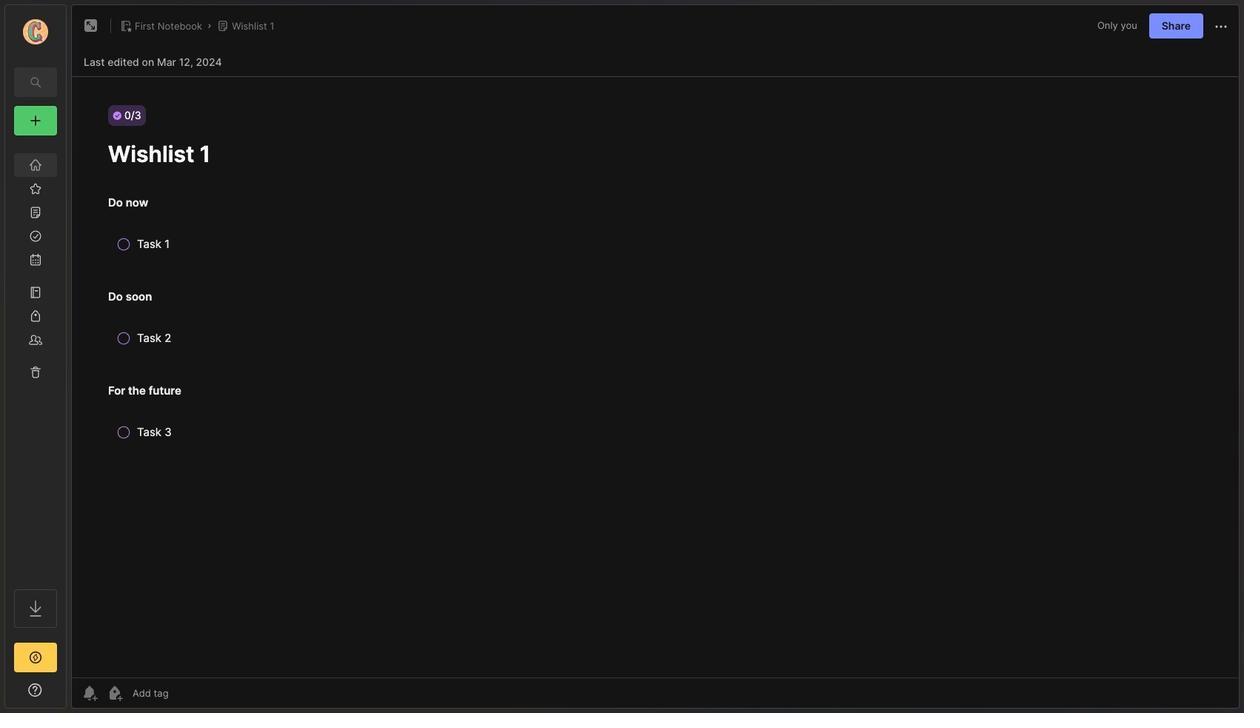 Task type: locate. For each thing, give the bounding box(es) containing it.
Account field
[[5, 17, 66, 47]]

main element
[[0, 0, 71, 713]]

upgrade image
[[27, 649, 44, 667]]

Note Editor text field
[[72, 76, 1239, 678]]

note window element
[[71, 4, 1240, 713]]

WHAT'S NEW field
[[5, 679, 66, 702]]

tree
[[5, 144, 66, 576]]

expand note image
[[82, 17, 100, 35]]

home image
[[28, 158, 43, 173]]

Add tag field
[[131, 687, 243, 700]]



Task type: vqa. For each thing, say whether or not it's contained in the screenshot.
search field at the top of page
no



Task type: describe. For each thing, give the bounding box(es) containing it.
More actions field
[[1213, 16, 1230, 35]]

add tag image
[[106, 684, 124, 702]]

edit search image
[[27, 73, 44, 91]]

add a reminder image
[[81, 684, 99, 702]]

more actions image
[[1213, 18, 1230, 35]]

click to expand image
[[65, 686, 76, 704]]

account image
[[23, 19, 48, 44]]

tree inside main element
[[5, 144, 66, 576]]



